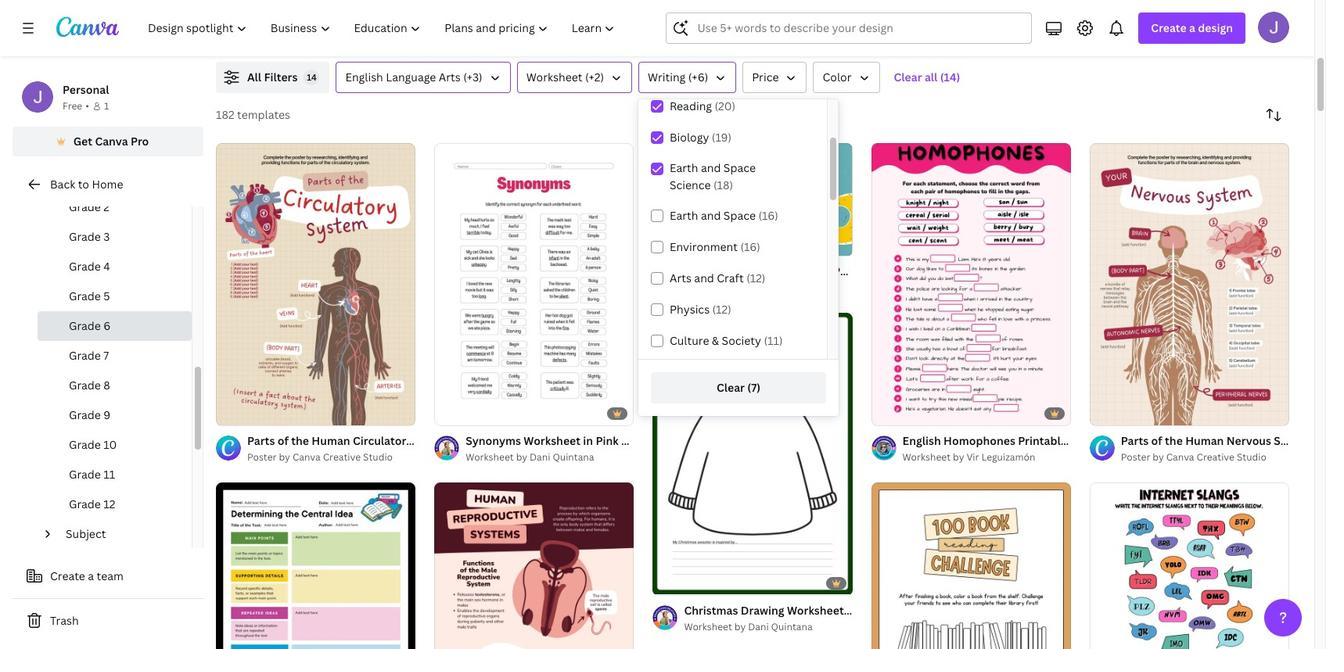 Task type: vqa. For each thing, say whether or not it's contained in the screenshot.
the topmost (12)
yes



Task type: locate. For each thing, give the bounding box(es) containing it.
182
[[216, 107, 234, 122]]

create a design
[[1152, 20, 1233, 35]]

studio inside symbiotic relationships lesson by canva creative studio
[[651, 28, 681, 41]]

1 horizontal spatial poster by canva creative studio link
[[684, 280, 853, 295]]

poster by canva creative studio
[[684, 281, 830, 294], [247, 451, 393, 464], [1121, 451, 1267, 464]]

0 vertical spatial (12)
[[747, 271, 766, 286]]

&
[[712, 333, 719, 348]]

0 vertical spatial style
[[661, 434, 688, 448]]

(12) right craft
[[747, 271, 766, 286]]

simple right red
[[940, 603, 977, 618]]

1 vertical spatial dani
[[748, 620, 769, 634]]

0 vertical spatial a
[[1190, 20, 1196, 35]]

of for the parts of the human circulatory system science poster in light brown rose pink flat graphic style image
[[234, 407, 242, 419]]

0 horizontal spatial dani
[[530, 451, 551, 464]]

worksheet right drawing
[[787, 603, 844, 618]]

100, 75, 50 and 25 book reading challenge english education worksheet in brown and cream fun sketch style image
[[872, 483, 1071, 650]]

english inside english homophones printable worksheet worksheet by vir leguizamón
[[903, 434, 941, 448]]

top level navigation element
[[138, 13, 629, 44]]

1 of 2
[[227, 407, 249, 419], [1101, 407, 1123, 419]]

1 vertical spatial a
[[88, 569, 94, 584]]

2 lesson from the left
[[533, 28, 565, 41]]

simple inside christmas drawing worksheet in green and red simple style worksheet by dani quintana
[[940, 603, 977, 618]]

1 horizontal spatial english
[[903, 434, 941, 448]]

all filters
[[247, 70, 298, 85]]

1 horizontal spatial poster by canva creative studio
[[684, 281, 830, 294]]

space down (18)
[[724, 208, 756, 223]]

and inside motion and force lesson by dream bird designs
[[1146, 11, 1166, 26]]

get canva pro button
[[13, 127, 203, 157]]

and for earth and space science
[[701, 160, 721, 175]]

grade inside grade 4 link
[[69, 259, 101, 274]]

grade inside grade 7 link
[[69, 348, 101, 363]]

0 vertical spatial english
[[345, 70, 383, 85]]

0 horizontal spatial of
[[234, 407, 242, 419]]

2 for parts of the human nervous system science poster in pastel pink rose pink flat graphic style image
[[1118, 407, 1123, 419]]

1 vertical spatial earth
[[670, 208, 699, 223]]

grade for grade 4
[[69, 259, 101, 274]]

a inside button
[[88, 569, 94, 584]]

bacteria and viruses lesson by ljr edu resources
[[819, 11, 952, 41]]

motion
[[1105, 11, 1143, 26]]

1 grade from the top
[[69, 200, 101, 214]]

creative inside symbiotic relationships lesson by canva creative studio
[[611, 28, 649, 41]]

biology
[[670, 130, 709, 145]]

1 of 2 link
[[216, 143, 416, 426], [1090, 143, 1290, 426]]

6
[[104, 319, 111, 333]]

creative
[[325, 28, 363, 41], [611, 28, 649, 41], [760, 281, 798, 294], [323, 451, 361, 464], [1197, 451, 1235, 464]]

0 vertical spatial quintana
[[553, 451, 594, 464]]

by inside bacteria and viruses lesson by ljr edu resources
[[853, 28, 864, 41]]

christmas
[[684, 603, 738, 618]]

grade left '9'
[[69, 408, 101, 423]]

bacteria and viruses link
[[819, 10, 1055, 27]]

worksheet inside button
[[526, 70, 583, 85]]

lesson down motion at right top
[[1105, 28, 1137, 41]]

grade left 3
[[69, 229, 101, 244]]

0 horizontal spatial poster
[[247, 451, 277, 464]]

grade down to
[[69, 200, 101, 214]]

clear left (7)
[[717, 380, 745, 395]]

clear (7)
[[717, 380, 761, 395]]

english language arts (+3) button
[[336, 62, 511, 93]]

worksheet by dani quintana link
[[466, 450, 634, 466], [684, 620, 853, 635]]

4 grade from the top
[[69, 289, 101, 304]]

by inside the synonyms worksheet in pink simple style worksheet by dani quintana
[[516, 451, 528, 464]]

color
[[823, 70, 852, 85]]

synonyms worksheet in pink simple style image
[[435, 143, 634, 426]]

•
[[86, 99, 89, 113]]

in inside christmas drawing worksheet in green and red simple style worksheet by dani quintana
[[847, 603, 857, 618]]

4 lesson from the left
[[1105, 28, 1137, 41]]

back to home link
[[13, 169, 203, 200]]

grade left 4
[[69, 259, 101, 274]]

2 horizontal spatial poster by canva creative studio
[[1121, 451, 1267, 464]]

all
[[247, 70, 261, 85]]

0 horizontal spatial style
[[661, 434, 688, 448]]

12
[[104, 497, 115, 512]]

dani down drawing
[[748, 620, 769, 634]]

1 vertical spatial clear
[[717, 380, 745, 395]]

and up dream
[[1146, 11, 1166, 26]]

christmas drawing worksheet in green and red simple style link
[[684, 602, 1007, 620]]

Sort by button
[[1258, 99, 1290, 131]]

and for bacteria and viruses lesson by ljr edu resources
[[866, 11, 887, 26]]

dani inside the synonyms worksheet in pink simple style worksheet by dani quintana
[[530, 451, 551, 464]]

1 horizontal spatial worksheet by dani quintana link
[[684, 620, 853, 635]]

0 horizontal spatial simple
[[621, 434, 658, 448]]

9
[[104, 408, 111, 423]]

grade left "12"
[[69, 497, 101, 512]]

by inside motion and force lesson by dream bird designs
[[1139, 28, 1150, 41]]

dani down synonyms worksheet in pink simple style link in the bottom of the page
[[530, 451, 551, 464]]

arts
[[439, 70, 461, 85], [670, 271, 692, 286]]

templates
[[237, 107, 290, 122]]

poster by canva creative studio for the parts of the human circulatory system science poster in light brown rose pink flat graphic style image
[[247, 451, 393, 464]]

lesson by canva creative studio link
[[247, 27, 483, 43], [533, 27, 769, 43]]

space for science
[[724, 160, 756, 175]]

create a team
[[50, 569, 124, 584]]

grade left 5
[[69, 289, 101, 304]]

poster by canva creative studio link for parts of the human nervous system science poster in pastel pink rose pink flat graphic style image
[[1121, 450, 1290, 466]]

1 of from the left
[[234, 407, 242, 419]]

grade 11 link
[[38, 460, 192, 490]]

worksheet (+2)
[[526, 70, 604, 85]]

clear for clear all (14)
[[894, 70, 922, 85]]

space
[[724, 160, 756, 175], [724, 208, 756, 223]]

worksheet left "(+2)"
[[526, 70, 583, 85]]

1 horizontal spatial a
[[1190, 20, 1196, 35]]

trash link
[[13, 606, 203, 637]]

1 horizontal spatial dani
[[748, 620, 769, 634]]

poster
[[684, 281, 714, 294], [247, 451, 277, 464], [1121, 451, 1151, 464]]

2 grade from the top
[[69, 229, 101, 244]]

by inside english homophones printable worksheet worksheet by vir leguizamón
[[953, 451, 965, 464]]

0 vertical spatial space
[[724, 160, 756, 175]]

1 horizontal spatial simple
[[940, 603, 977, 618]]

in left pink
[[583, 434, 593, 448]]

quintana inside christmas drawing worksheet in green and red simple style worksheet by dani quintana
[[771, 620, 813, 634]]

and inside earth and space science
[[701, 160, 721, 175]]

0 horizontal spatial 1 of 2 link
[[216, 143, 416, 426]]

1 lesson from the left
[[247, 28, 279, 41]]

grade for grade 7
[[69, 348, 101, 363]]

in inside the synonyms worksheet in pink simple style worksheet by dani quintana
[[583, 434, 593, 448]]

in left green
[[847, 603, 857, 618]]

lesson for the
[[247, 28, 279, 41]]

0 vertical spatial worksheet by dani quintana link
[[466, 450, 634, 466]]

worksheet by dani quintana link for drawing
[[684, 620, 853, 635]]

2 earth from the top
[[670, 208, 699, 223]]

0 vertical spatial arts
[[439, 70, 461, 85]]

1 horizontal spatial of
[[1108, 407, 1116, 419]]

0 horizontal spatial in
[[583, 434, 593, 448]]

8 grade from the top
[[69, 408, 101, 423]]

and up environment (16) at top
[[701, 208, 721, 223]]

grade left 6
[[69, 319, 101, 333]]

2 lesson by canva creative studio link from the left
[[533, 27, 769, 43]]

1 vertical spatial quintana
[[771, 620, 813, 634]]

1 earth from the top
[[670, 160, 699, 175]]

2 1 of 2 link from the left
[[1090, 143, 1290, 426]]

poster by canva creative studio link
[[684, 280, 853, 295], [247, 450, 416, 466], [1121, 450, 1290, 466]]

grade
[[69, 200, 101, 214], [69, 229, 101, 244], [69, 259, 101, 274], [69, 289, 101, 304], [69, 319, 101, 333], [69, 348, 101, 363], [69, 378, 101, 393], [69, 408, 101, 423], [69, 437, 101, 452], [69, 467, 101, 482], [69, 497, 101, 512]]

0 horizontal spatial 2
[[104, 200, 110, 214]]

5 grade from the top
[[69, 319, 101, 333]]

(+6)
[[689, 70, 708, 85]]

synonyms worksheet in pink simple style link
[[466, 433, 688, 450]]

lesson down bacteria
[[819, 28, 851, 41]]

1 vertical spatial simple
[[940, 603, 977, 618]]

poster for the parts of the human circulatory system science poster in light brown rose pink flat graphic style image
[[247, 451, 277, 464]]

price
[[752, 70, 779, 85]]

canva inside symbiotic relationships lesson by canva creative studio
[[581, 28, 609, 41]]

and left red
[[894, 603, 914, 618]]

and inside bacteria and viruses lesson by ljr edu resources
[[866, 11, 887, 26]]

by inside symbiotic relationships lesson by canva creative studio
[[567, 28, 579, 41]]

1 1 of 2 from the left
[[227, 407, 249, 419]]

2 1 of 2 from the left
[[1101, 407, 1123, 419]]

english left language
[[345, 70, 383, 85]]

(16) up environment (16) at top
[[759, 208, 779, 223]]

2 horizontal spatial poster by canva creative studio link
[[1121, 450, 1290, 466]]

homophones
[[944, 434, 1016, 448]]

2 of from the left
[[1108, 407, 1116, 419]]

physics (12)
[[670, 302, 732, 317]]

worksheet by dani quintana link down "synonyms"
[[466, 450, 634, 466]]

worksheet
[[526, 70, 583, 85], [524, 434, 581, 448], [1070, 434, 1127, 448], [466, 451, 514, 464], [903, 451, 951, 464], [787, 603, 844, 618], [684, 620, 732, 634]]

canva inside the solar system lesson by canva creative studio
[[295, 28, 323, 41]]

clear left all
[[894, 70, 922, 85]]

1 vertical spatial in
[[847, 603, 857, 618]]

filters
[[264, 70, 298, 85]]

parts of the human circulatory system science poster in light brown rose pink flat graphic style image
[[216, 143, 416, 426]]

grade for grade 11
[[69, 467, 101, 482]]

earth up science
[[670, 160, 699, 175]]

1 horizontal spatial create
[[1152, 20, 1187, 35]]

11 grade from the top
[[69, 497, 101, 512]]

grade for grade 9
[[69, 408, 101, 423]]

earth and space (16)
[[670, 208, 779, 223]]

1 vertical spatial (12)
[[713, 302, 732, 317]]

grade inside grade 9 "link"
[[69, 408, 101, 423]]

1 horizontal spatial clear
[[894, 70, 922, 85]]

0 horizontal spatial poster by canva creative studio link
[[247, 450, 416, 466]]

synonyms worksheet in pink simple style worksheet by dani quintana
[[466, 434, 688, 464]]

6 grade from the top
[[69, 348, 101, 363]]

the solar system link
[[247, 10, 483, 27]]

0 vertical spatial in
[[583, 434, 593, 448]]

10 grade from the top
[[69, 467, 101, 482]]

0 horizontal spatial arts
[[439, 70, 461, 85]]

lesson
[[247, 28, 279, 41], [533, 28, 565, 41], [819, 28, 851, 41], [1105, 28, 1137, 41]]

0 horizontal spatial worksheet by dani quintana link
[[466, 450, 634, 466]]

and up (18)
[[701, 160, 721, 175]]

christmas drawing worksheet in green and red simple style worksheet by dani quintana
[[684, 603, 1007, 634]]

grade inside grade 2 "link"
[[69, 200, 101, 214]]

creative inside the solar system lesson by canva creative studio
[[325, 28, 363, 41]]

lesson inside bacteria and viruses lesson by ljr edu resources
[[819, 28, 851, 41]]

1 vertical spatial create
[[50, 569, 85, 584]]

grade for grade 6
[[69, 319, 101, 333]]

team
[[97, 569, 124, 584]]

0 horizontal spatial lesson by canva creative studio link
[[247, 27, 483, 43]]

quintana down synonyms worksheet in pink simple style link in the bottom of the page
[[553, 451, 594, 464]]

quintana inside the synonyms worksheet in pink simple style worksheet by dani quintana
[[553, 451, 594, 464]]

in
[[583, 434, 593, 448], [847, 603, 857, 618]]

environment (16)
[[670, 239, 761, 254]]

0 horizontal spatial 1 of 2
[[227, 407, 249, 419]]

1 vertical spatial arts
[[670, 271, 692, 286]]

poster for parts of the human nervous system science poster in pastel pink rose pink flat graphic style image
[[1121, 451, 1151, 464]]

grade inside grade 10 link
[[69, 437, 101, 452]]

worksheet left vir
[[903, 451, 951, 464]]

1 horizontal spatial style
[[980, 603, 1007, 618]]

0 horizontal spatial a
[[88, 569, 94, 584]]

None search field
[[666, 13, 1033, 44]]

space inside earth and space science
[[724, 160, 756, 175]]

worksheet by dani quintana link down drawing
[[684, 620, 853, 635]]

by
[[281, 28, 293, 41], [567, 28, 579, 41], [853, 28, 864, 41], [1139, 28, 1150, 41], [716, 281, 727, 294], [279, 451, 290, 464], [516, 451, 528, 464], [953, 451, 965, 464], [1153, 451, 1164, 464], [735, 620, 746, 634]]

worksheet by dani quintana link for worksheet
[[466, 450, 634, 466]]

price button
[[743, 62, 807, 93]]

english language arts determining central idea digital worksheet in colorful grid style image
[[216, 483, 416, 650]]

Search search field
[[698, 13, 1022, 43]]

of
[[234, 407, 242, 419], [1108, 407, 1116, 419]]

lesson inside motion and force lesson by dream bird designs
[[1105, 28, 1137, 41]]

grade inside grade 11 link
[[69, 467, 101, 482]]

0 vertical spatial simple
[[621, 434, 658, 448]]

1 1 of 2 link from the left
[[216, 143, 416, 426]]

create inside create a team button
[[50, 569, 85, 584]]

2 for the parts of the human circulatory system science poster in light brown rose pink flat graphic style image
[[244, 407, 249, 419]]

1 vertical spatial worksheet by dani quintana link
[[684, 620, 853, 635]]

lesson by canva creative studio link for symbiotic relationships
[[533, 27, 769, 43]]

grade inside grade 5 link
[[69, 289, 101, 304]]

7 grade from the top
[[69, 378, 101, 393]]

free •
[[63, 99, 89, 113]]

style right pink
[[661, 434, 688, 448]]

2
[[104, 200, 110, 214], [244, 407, 249, 419], [1118, 407, 1123, 419]]

2 space from the top
[[724, 208, 756, 223]]

and left craft
[[694, 271, 714, 286]]

0 horizontal spatial quintana
[[553, 451, 594, 464]]

motion and force lesson by dream bird designs
[[1105, 11, 1242, 41]]

english
[[345, 70, 383, 85], [903, 434, 941, 448]]

lesson by canva creative studio link down 'relationships'
[[533, 27, 769, 43]]

1 horizontal spatial 1 of 2
[[1101, 407, 1123, 419]]

grade left 7
[[69, 348, 101, 363]]

worksheet down "synonyms"
[[466, 451, 514, 464]]

ljr
[[867, 28, 884, 41]]

2 horizontal spatial 2
[[1118, 407, 1123, 419]]

0 horizontal spatial english
[[345, 70, 383, 85]]

lesson inside the solar system lesson by canva creative studio
[[247, 28, 279, 41]]

1 vertical spatial space
[[724, 208, 756, 223]]

1 vertical spatial english
[[903, 434, 941, 448]]

science
[[670, 178, 711, 193]]

1 lesson by canva creative studio link from the left
[[247, 27, 483, 43]]

0 vertical spatial earth
[[670, 160, 699, 175]]

2 horizontal spatial 1
[[1101, 407, 1106, 419]]

home
[[92, 177, 123, 192]]

1 horizontal spatial lesson by canva creative studio link
[[533, 27, 769, 43]]

3 lesson from the left
[[819, 28, 851, 41]]

lesson by canva creative studio link down system
[[247, 27, 483, 43]]

arts left (+3)
[[439, 70, 461, 85]]

english inside button
[[345, 70, 383, 85]]

english homophones printable worksheet image
[[872, 143, 1071, 426]]

worksheet (+2) button
[[517, 62, 632, 93]]

and up ljr on the right
[[866, 11, 887, 26]]

1 space from the top
[[724, 160, 756, 175]]

(16) up craft
[[741, 239, 761, 254]]

space up (18)
[[724, 160, 756, 175]]

1 horizontal spatial 2
[[244, 407, 249, 419]]

create inside the create a design dropdown button
[[1152, 20, 1187, 35]]

0 vertical spatial dani
[[530, 451, 551, 464]]

earth inside earth and space science
[[670, 160, 699, 175]]

simple right pink
[[621, 434, 658, 448]]

a inside dropdown button
[[1190, 20, 1196, 35]]

lesson down symbiotic
[[533, 28, 565, 41]]

subject button
[[59, 520, 182, 549]]

0 vertical spatial clear
[[894, 70, 922, 85]]

grade left 8
[[69, 378, 101, 393]]

0 horizontal spatial poster by canva creative studio
[[247, 451, 393, 464]]

and
[[866, 11, 887, 26], [1146, 11, 1166, 26], [701, 160, 721, 175], [701, 208, 721, 223], [694, 271, 714, 286], [894, 603, 914, 618]]

(11)
[[764, 333, 783, 348]]

poster by canva creative studio for parts of the human nervous system science poster in pastel pink rose pink flat graphic style image
[[1121, 451, 1267, 464]]

lesson down the
[[247, 28, 279, 41]]

9 grade from the top
[[69, 437, 101, 452]]

1 vertical spatial style
[[980, 603, 1007, 618]]

and inside christmas drawing worksheet in green and red simple style worksheet by dani quintana
[[894, 603, 914, 618]]

grade for grade 8
[[69, 378, 101, 393]]

grade 4 link
[[38, 252, 192, 282]]

1 of 2 for parts of the human nervous system science poster in pastel pink rose pink flat graphic style image
[[1101, 407, 1123, 419]]

1
[[104, 99, 109, 113], [227, 407, 232, 419], [1101, 407, 1106, 419]]

english left homophones on the bottom right of page
[[903, 434, 941, 448]]

vir
[[967, 451, 979, 464]]

arts up physics
[[670, 271, 692, 286]]

quintana down drawing
[[771, 620, 813, 634]]

0 vertical spatial create
[[1152, 20, 1187, 35]]

1 horizontal spatial in
[[847, 603, 857, 618]]

3 grade from the top
[[69, 259, 101, 274]]

14
[[307, 71, 317, 83]]

grade inside grade 3 link
[[69, 229, 101, 244]]

design
[[1198, 20, 1233, 35]]

(12) down arts and craft (12)
[[713, 302, 732, 317]]

grade left 11
[[69, 467, 101, 482]]

2 horizontal spatial poster
[[1121, 451, 1151, 464]]

lesson by dream bird designs link
[[1105, 27, 1327, 43]]

space for (16)
[[724, 208, 756, 223]]

(16)
[[759, 208, 779, 223], [741, 239, 761, 254]]

style right red
[[980, 603, 1007, 618]]

writing (+6) button
[[639, 62, 737, 93]]

1 horizontal spatial quintana
[[771, 620, 813, 634]]

0 horizontal spatial create
[[50, 569, 85, 584]]

grade inside grade 8 link
[[69, 378, 101, 393]]

grade left the 10 on the left bottom of page
[[69, 437, 101, 452]]

1 horizontal spatial 1 of 2 link
[[1090, 143, 1290, 426]]

0 horizontal spatial clear
[[717, 380, 745, 395]]

earth down science
[[670, 208, 699, 223]]

grade inside grade 12 link
[[69, 497, 101, 512]]

1 horizontal spatial 1
[[227, 407, 232, 419]]

lesson by canva creative studio link for the solar system
[[247, 27, 483, 43]]



Task type: describe. For each thing, give the bounding box(es) containing it.
arts inside button
[[439, 70, 461, 85]]

english homophones printable worksheet link
[[903, 433, 1127, 450]]

grade 4
[[69, 259, 110, 274]]

simple inside the synonyms worksheet in pink simple style worksheet by dani quintana
[[621, 434, 658, 448]]

10
[[104, 437, 117, 452]]

a for team
[[88, 569, 94, 584]]

182 templates
[[216, 107, 290, 122]]

of for parts of the human nervous system science poster in pastel pink rose pink flat graphic style image
[[1108, 407, 1116, 419]]

trash
[[50, 614, 79, 628]]

leguizamón
[[982, 451, 1036, 464]]

lesson for motion
[[1105, 28, 1137, 41]]

grade 3 link
[[38, 222, 192, 252]]

11
[[104, 467, 115, 482]]

poster by canva creative studio link for the parts of the human circulatory system science poster in light brown rose pink flat graphic style image
[[247, 450, 416, 466]]

by inside the solar system lesson by canva creative studio
[[281, 28, 293, 41]]

edu
[[886, 28, 903, 41]]

1 for parts of the human nervous system science poster in pastel pink rose pink flat graphic style image
[[1101, 407, 1106, 419]]

resources
[[906, 28, 952, 41]]

color button
[[814, 62, 880, 93]]

create for create a team
[[50, 569, 85, 584]]

0 horizontal spatial 1
[[104, 99, 109, 113]]

earth for earth and space science
[[670, 160, 699, 175]]

create a design button
[[1139, 13, 1246, 44]]

grade 8
[[69, 378, 110, 393]]

clear (7) button
[[651, 373, 826, 404]]

back to home
[[50, 177, 123, 192]]

style inside the synonyms worksheet in pink simple style worksheet by dani quintana
[[661, 434, 688, 448]]

1 horizontal spatial poster
[[684, 281, 714, 294]]

writing
[[648, 70, 686, 85]]

and for earth and space (16)
[[701, 208, 721, 223]]

writing (+6)
[[648, 70, 708, 85]]

grade for grade 10
[[69, 437, 101, 452]]

motion and force link
[[1105, 10, 1327, 27]]

grade for grade 3
[[69, 229, 101, 244]]

get canva pro
[[73, 134, 149, 149]]

relationships
[[590, 11, 662, 26]]

(14)
[[940, 70, 961, 85]]

1 of 2 for the parts of the human circulatory system science poster in light brown rose pink flat graphic style image
[[227, 407, 249, 419]]

clear for clear (7)
[[717, 380, 745, 395]]

to
[[78, 177, 89, 192]]

lesson inside symbiotic relationships lesson by canva creative studio
[[533, 28, 565, 41]]

worksheet down christmas
[[684, 620, 732, 634]]

0 horizontal spatial (12)
[[713, 302, 732, 317]]

style inside christmas drawing worksheet in green and red simple style worksheet by dani quintana
[[980, 603, 1007, 618]]

grade 12
[[69, 497, 115, 512]]

earth for earth and space (16)
[[670, 208, 699, 223]]

grade 10 link
[[38, 430, 192, 460]]

create for create a design
[[1152, 20, 1187, 35]]

get
[[73, 134, 92, 149]]

motion and force image
[[1074, 0, 1327, 4]]

the
[[247, 11, 267, 26]]

the solar system lesson by canva creative studio
[[247, 11, 395, 41]]

and for arts and craft (12)
[[694, 271, 714, 286]]

environment
[[670, 239, 738, 254]]

society
[[722, 333, 762, 348]]

grade 12 link
[[38, 490, 192, 520]]

create a team button
[[13, 561, 203, 592]]

grade for grade 5
[[69, 289, 101, 304]]

english for english homophones printable worksheet worksheet by vir leguizamón
[[903, 434, 941, 448]]

1 horizontal spatial (12)
[[747, 271, 766, 286]]

printable
[[1018, 434, 1067, 448]]

1 for the parts of the human circulatory system science poster in light brown rose pink flat graphic style image
[[227, 407, 232, 419]]

grade 6
[[69, 319, 111, 333]]

earth and space science
[[670, 160, 756, 193]]

language
[[386, 70, 436, 85]]

and for motion and force lesson by dream bird designs
[[1146, 11, 1166, 26]]

2 inside "link"
[[104, 200, 110, 214]]

14 filter options selected element
[[304, 70, 320, 85]]

drawing
[[741, 603, 785, 618]]

system
[[300, 11, 339, 26]]

symbiotic
[[533, 11, 587, 26]]

1 of 2 link for internet slangs printable worksheet image
[[1090, 143, 1290, 426]]

grade for grade 2
[[69, 200, 101, 214]]

synonyms
[[466, 434, 521, 448]]

lesson for bacteria
[[819, 28, 851, 41]]

7
[[104, 348, 109, 363]]

grade 2 link
[[38, 193, 192, 222]]

grade 10
[[69, 437, 117, 452]]

grade for grade 12
[[69, 497, 101, 512]]

grade 9 link
[[38, 401, 192, 430]]

culture
[[670, 333, 709, 348]]

5
[[104, 289, 110, 304]]

physics
[[670, 302, 710, 317]]

3
[[104, 229, 110, 244]]

canva inside button
[[95, 134, 128, 149]]

viruses
[[889, 11, 928, 26]]

personal
[[63, 82, 109, 97]]

(20)
[[715, 99, 736, 113]]

grade 9
[[69, 408, 111, 423]]

(+3)
[[463, 70, 483, 85]]

worksheet left pink
[[524, 434, 581, 448]]

grade 5
[[69, 289, 110, 304]]

worksheet right printable at the bottom right
[[1070, 434, 1127, 448]]

symbiotic relationships lesson by canva creative studio
[[533, 11, 681, 41]]

lesson by ljr edu resources link
[[819, 27, 1055, 43]]

(+2)
[[585, 70, 604, 85]]

force
[[1169, 11, 1199, 26]]

reading
[[670, 99, 712, 113]]

parts of the human nervous system science poster in pastel pink rose pink flat graphic style image
[[1090, 143, 1290, 426]]

back
[[50, 177, 75, 192]]

subject
[[66, 527, 106, 542]]

studio inside the solar system lesson by canva creative studio
[[365, 28, 395, 41]]

english homophones printable worksheet worksheet by vir leguizamón
[[903, 434, 1127, 464]]

bird
[[1185, 28, 1204, 41]]

grade 7 link
[[38, 341, 192, 371]]

8
[[104, 378, 110, 393]]

0 vertical spatial (16)
[[759, 208, 779, 223]]

grade 2
[[69, 200, 110, 214]]

internet slangs printable worksheet image
[[1090, 483, 1290, 650]]

(18)
[[714, 178, 733, 193]]

1 horizontal spatial arts
[[670, 271, 692, 286]]

functions of the human reproductive systems science poster in maroon light pink flat graphic style image
[[435, 483, 634, 650]]

english for english language arts (+3)
[[345, 70, 383, 85]]

1 vertical spatial (16)
[[741, 239, 761, 254]]

1 of 2 link for english language arts determining central idea digital worksheet in colorful grid style image
[[216, 143, 416, 426]]

a for design
[[1190, 20, 1196, 35]]

designs
[[1206, 28, 1242, 41]]

by inside christmas drawing worksheet in green and red simple style worksheet by dani quintana
[[735, 620, 746, 634]]

green
[[859, 603, 892, 618]]

craft
[[717, 271, 744, 286]]

jacob simon image
[[1258, 12, 1290, 43]]

clear all (14)
[[894, 70, 961, 85]]

(7)
[[748, 380, 761, 395]]

christmas drawing worksheet in green and red simple style image
[[653, 313, 853, 595]]

english language arts (+3)
[[345, 70, 483, 85]]

bacteria
[[819, 11, 864, 26]]

reading (20)
[[670, 99, 736, 113]]

solar
[[270, 11, 297, 26]]

dani inside christmas drawing worksheet in green and red simple style worksheet by dani quintana
[[748, 620, 769, 634]]



